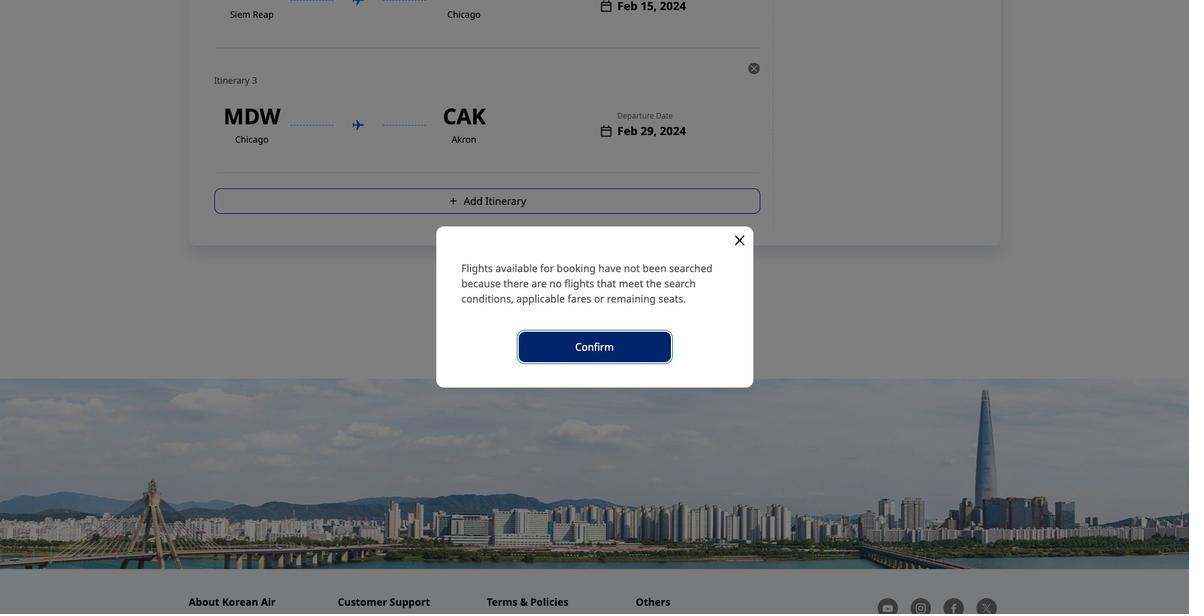 Task type: vqa. For each thing, say whether or not it's contained in the screenshot.
Siem Reap button
yes



Task type: locate. For each thing, give the bounding box(es) containing it.
main content
[[0, 0, 1189, 569]]

chicago
[[445, 8, 481, 20], [235, 133, 269, 145]]

mdw chicago
[[224, 102, 281, 145]]

cak akron
[[443, 102, 486, 145]]

siem reap
[[228, 8, 274, 20]]

about korean air
[[189, 595, 276, 609]]

confirm
[[575, 340, 614, 354]]

policies
[[531, 595, 569, 609]]

add
[[464, 194, 483, 208]]

itinerary left 3
[[214, 74, 250, 86]]

feb 29, 2024
[[618, 123, 686, 138]]

main content containing mdw
[[0, 0, 1189, 569]]

close
[[750, 234, 772, 246]]

itinerary right add
[[485, 194, 526, 208]]

document containing flights available for booking have not been searched because there are no flights that meet the search conditions, applicable fares or remaining seats.
[[436, 226, 772, 388]]

1 vertical spatial chicago
[[235, 133, 269, 145]]

confirm button
[[519, 332, 671, 362]]

about
[[189, 595, 220, 609]]

3
[[252, 74, 257, 86]]

close button
[[729, 230, 772, 251]]

terms & policies
[[487, 595, 569, 609]]

chicago button
[[424, 0, 502, 22]]

available
[[496, 261, 538, 275]]

1 horizontal spatial itinerary
[[485, 194, 526, 208]]

0 horizontal spatial chicago
[[235, 133, 269, 145]]

itinerary inside add itinerary button
[[485, 194, 526, 208]]

flights available for booking have not been searched because there are no flights that meet the search conditions, applicable fares or remaining seats.
[[462, 261, 713, 306]]

fares
[[568, 292, 592, 306]]

search
[[576, 295, 614, 310]]

are
[[532, 277, 547, 291]]

0 horizontal spatial itinerary
[[214, 74, 250, 86]]

that
[[597, 277, 616, 291]]

been
[[643, 261, 667, 275]]

search
[[665, 277, 696, 291]]

clear
[[767, 62, 790, 74]]

the
[[646, 277, 662, 291]]

&
[[520, 595, 528, 609]]

search button
[[487, 284, 703, 322]]

document
[[436, 226, 772, 388]]

0 vertical spatial chicago
[[445, 8, 481, 20]]

cak
[[443, 102, 486, 131]]

1 vertical spatial itinerary
[[485, 194, 526, 208]]

chicago inside mdw chicago
[[235, 133, 269, 145]]

siem
[[230, 8, 251, 20]]

air
[[261, 595, 276, 609]]

0 vertical spatial itinerary
[[214, 74, 250, 86]]

itinerary
[[214, 74, 250, 86], [485, 194, 526, 208]]

1 horizontal spatial chicago
[[445, 8, 481, 20]]

feb
[[618, 123, 638, 138]]

siem reap button
[[212, 0, 290, 22]]



Task type: describe. For each thing, give the bounding box(es) containing it.
2024
[[660, 123, 686, 138]]

document inside "confirm" "dialog"
[[436, 226, 772, 388]]

terms
[[487, 595, 518, 609]]

flights
[[462, 261, 493, 275]]

no
[[550, 277, 562, 291]]

or
[[594, 292, 605, 306]]

applicable
[[517, 292, 565, 306]]

there
[[504, 277, 529, 291]]

because
[[462, 277, 501, 291]]

have
[[599, 261, 621, 275]]

add itinerary
[[461, 194, 526, 208]]

customer
[[338, 595, 387, 609]]

others
[[636, 595, 671, 609]]

for
[[540, 261, 554, 275]]

akron
[[452, 133, 477, 145]]

flights
[[565, 277, 594, 291]]

confirm dialog
[[0, 0, 1189, 614]]

customer support
[[338, 595, 430, 609]]

29,
[[641, 123, 657, 138]]

clear button
[[742, 56, 790, 81]]

booking
[[557, 261, 596, 275]]

support
[[390, 595, 430, 609]]

reap
[[253, 8, 274, 20]]

not
[[624, 261, 640, 275]]

meet
[[619, 277, 644, 291]]

conditions,
[[462, 292, 514, 306]]

remaining
[[607, 292, 656, 306]]

chicago inside button
[[445, 8, 481, 20]]

korean
[[222, 595, 258, 609]]

mdw
[[224, 102, 281, 131]]

seats.
[[659, 292, 686, 306]]

itinerary 3
[[214, 74, 257, 86]]

add itinerary button
[[214, 189, 761, 214]]

feb 29, 2024 button
[[600, 105, 701, 146]]

searched
[[669, 261, 713, 275]]



